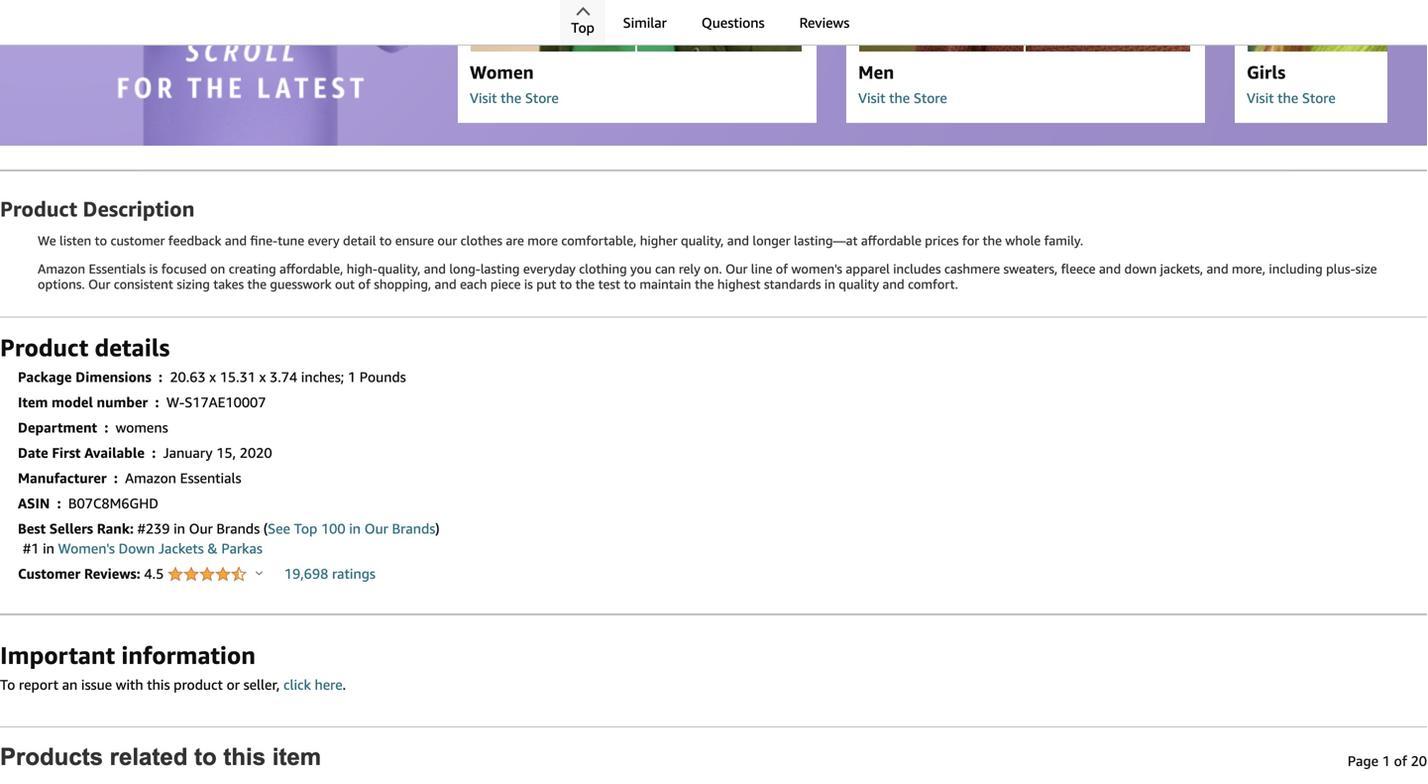 Task type: describe. For each thing, give the bounding box(es) containing it.
‎ left 20.63 at top
[[166, 369, 166, 385]]

standards
[[764, 276, 822, 292]]

apparel
[[846, 261, 890, 276]]

or
[[227, 677, 240, 693]]

to right listen
[[95, 233, 107, 248]]

every
[[308, 233, 340, 248]]

girls visit the store
[[1247, 61, 1336, 106]]

visit for women
[[470, 90, 497, 106]]

and left more,
[[1207, 261, 1229, 276]]

quality, inside amazon essentials is focused on creating affordable, high-quality, and long-lasting everyday clothing you can rely on. our line of women's apparel includes cashmere sweaters, fleece and down jackets, and more, including plus-size options. our consistent sizing takes the guesswork out of shopping, and each piece is put to the test to maintain the highest standards in quality and comfort.
[[378, 261, 421, 276]]

creating
[[229, 261, 276, 276]]

related
[[110, 744, 188, 770]]

on
[[210, 261, 225, 276]]

prices
[[925, 233, 959, 248]]

parkas
[[221, 540, 263, 557]]

‏ left w-
[[152, 394, 152, 410]]

cashmere
[[945, 261, 1001, 276]]

popover image
[[256, 570, 263, 575]]

reviews:
[[84, 565, 141, 582]]

family.
[[1045, 233, 1084, 248]]

‎ left january
[[160, 445, 160, 461]]

sizing
[[177, 276, 210, 292]]

product for description
[[0, 196, 77, 221]]

1 horizontal spatial of
[[776, 261, 788, 276]]

click here link
[[284, 677, 343, 693]]

higher
[[640, 233, 678, 248]]

seller,
[[244, 677, 280, 693]]

takes
[[213, 276, 244, 292]]

15,
[[216, 445, 236, 461]]

maintain
[[640, 276, 692, 292]]

‎ down manufacturer
[[65, 495, 65, 511]]

the inside girls visit the store
[[1278, 90, 1299, 106]]

our
[[438, 233, 457, 248]]

: left w-
[[155, 394, 159, 410]]

2020
[[240, 445, 272, 461]]

consistent
[[114, 276, 173, 292]]

0 vertical spatial top
[[571, 19, 595, 36]]

line
[[751, 261, 773, 276]]

the inside women visit the store
[[501, 90, 522, 106]]

see
[[268, 520, 290, 537]]

to right related
[[194, 744, 217, 770]]

shopping,
[[374, 276, 431, 292]]

plus-
[[1327, 261, 1356, 276]]

girls
[[1247, 61, 1286, 83]]

0 horizontal spatial is
[[149, 261, 158, 276]]

s17ae10007
[[185, 394, 266, 410]]

‎ up available at the bottom of page
[[112, 419, 112, 436]]

item
[[18, 394, 48, 410]]

1 amazon essentials women's long puffer jacket (available in plus size) image from the left
[[471, 0, 636, 52]]

questions
[[702, 14, 765, 31]]

this inside important information to report an issue with this product or seller, click here .
[[147, 677, 170, 693]]

and left each on the left top
[[435, 276, 457, 292]]

the right for
[[983, 233, 1002, 248]]

department
[[18, 419, 97, 436]]

description
[[83, 196, 195, 221]]

2 amazon essentials women's long puffer jacket (available in plus size) image from the left
[[638, 0, 802, 52]]

visit for girls
[[1247, 90, 1275, 106]]

including
[[1270, 261, 1323, 276]]

womens
[[116, 419, 168, 436]]

&
[[208, 540, 218, 557]]

essentials inside product details package dimensions                                     ‏                                         :                                     ‎ 20.63 x 15.31 x 3.74 inches; 1 pounds item model number                                     ‏                                         :                                     ‎ w-s17ae10007 department                                     ‏                                         :                                     ‎ womens date first available                                     ‏                                         :                                     ‎ january 15, 2020 manufacturer                                     ‏                                         :                                     ‎ amazon essentials asin                                     ‏                                         :                                     ‎ b07c8m6ghd best sellers rank: #239 in our brands ( see top 100 in our brands ) #1 in women's down jackets & parkas
[[180, 470, 241, 486]]

the inside men visit the store
[[890, 90, 910, 106]]

details
[[95, 333, 170, 362]]

1 horizontal spatial quality,
[[681, 233, 724, 248]]

the left test
[[576, 276, 595, 292]]

product for details
[[0, 333, 88, 362]]

first
[[52, 445, 81, 461]]

4.5
[[144, 565, 168, 582]]

: right asin
[[57, 495, 61, 511]]

19,698
[[284, 565, 328, 582]]

affordable,
[[280, 261, 343, 276]]

quality
[[839, 276, 880, 292]]

feedback
[[168, 233, 222, 248]]

products
[[0, 744, 103, 770]]

fine-
[[250, 233, 278, 248]]

whole
[[1006, 233, 1041, 248]]

ensure
[[395, 233, 434, 248]]

essentials inside amazon essentials is focused on creating affordable, high-quality, and long-lasting everyday clothing you can rely on. our line of women's apparel includes cashmere sweaters, fleece and down jackets, and more, including plus-size options. our consistent sizing takes the guesswork out of shopping, and each piece is put to the test to maintain the highest standards in quality and comfort.
[[89, 261, 146, 276]]

: down womens
[[152, 445, 156, 461]]

customer
[[111, 233, 165, 248]]

store for men
[[914, 90, 948, 106]]

the right takes
[[247, 276, 267, 292]]

clothes
[[461, 233, 503, 248]]

guesswork
[[270, 276, 332, 292]]

‏ down womens
[[148, 445, 148, 461]]

are
[[506, 233, 524, 248]]

visit the store link for women
[[470, 90, 559, 106]]

down
[[119, 540, 155, 557]]

100
[[321, 520, 346, 537]]

19,698 ratings
[[284, 565, 376, 582]]

model
[[52, 394, 93, 410]]

ratings
[[332, 565, 376, 582]]

20
[[1412, 753, 1428, 769]]

women
[[470, 61, 534, 83]]

long-
[[449, 261, 481, 276]]

list containing women
[[40, 0, 1428, 123]]

everyday
[[523, 261, 576, 276]]

item
[[272, 744, 321, 770]]

amazon essentials is focused on creating affordable, high-quality, and long-lasting everyday clothing you can rely on. our line of women's apparel includes cashmere sweaters, fleece and down jackets, and more, including plus-size options. our consistent sizing takes the guesswork out of shopping, and each piece is put to the test to maintain the highest standards in quality and comfort.
[[38, 261, 1378, 292]]

dimensions
[[76, 369, 151, 385]]

out
[[335, 276, 355, 292]]

focused
[[161, 261, 207, 276]]

lasting—at
[[794, 233, 858, 248]]

‏ up available at the bottom of page
[[101, 419, 101, 436]]

.
[[343, 677, 346, 693]]

‏ up b07c8m6ghd
[[110, 470, 110, 486]]

fleece
[[1062, 261, 1096, 276]]

rely
[[679, 261, 701, 276]]

reviews
[[800, 14, 850, 31]]



Task type: vqa. For each thing, say whether or not it's contained in the screenshot.
"+"
no



Task type: locate. For each thing, give the bounding box(es) containing it.
issue
[[81, 677, 112, 693]]

this
[[147, 677, 170, 693], [223, 744, 266, 770]]

of right the line
[[776, 261, 788, 276]]

amazon
[[38, 261, 85, 276], [125, 470, 176, 486]]

0 vertical spatial this
[[147, 677, 170, 693]]

essentials
[[89, 261, 146, 276], [180, 470, 241, 486]]

1 store from the left
[[525, 90, 559, 106]]

in
[[825, 276, 836, 292], [174, 520, 185, 537], [349, 520, 361, 537], [43, 540, 54, 557]]

1 visit the store link from the left
[[470, 90, 559, 106]]

visit the store link down girls
[[1247, 90, 1336, 106]]

19,698 ratings link
[[284, 565, 376, 582]]

an
[[62, 677, 78, 693]]

asin
[[18, 495, 50, 511]]

store down amazon essentials men's regular-fit long-sleeve two-pocket flannel shirt image
[[914, 90, 948, 106]]

1 right inches;
[[348, 369, 356, 385]]

1 vertical spatial 1
[[1383, 753, 1391, 769]]

piece
[[491, 276, 521, 292]]

1 horizontal spatial visit
[[859, 90, 886, 106]]

1 horizontal spatial top
[[571, 19, 595, 36]]

in right "100"
[[349, 520, 361, 537]]

products related to this item
[[0, 744, 321, 770]]

quality, down the ensure
[[378, 261, 421, 276]]

3 visit from the left
[[1247, 90, 1275, 106]]

the left highest
[[695, 276, 714, 292]]

product inside product details package dimensions                                     ‏                                         :                                     ‎ 20.63 x 15.31 x 3.74 inches; 1 pounds item model number                                     ‏                                         :                                     ‎ w-s17ae10007 department                                     ‏                                         :                                     ‎ womens date first available                                     ‏                                         :                                     ‎ january 15, 2020 manufacturer                                     ‏                                         :                                     ‎ amazon essentials asin                                     ‏                                         :                                     ‎ b07c8m6ghd best sellers rank: #239 in our brands ( see top 100 in our brands ) #1 in women's down jackets & parkas
[[0, 333, 88, 362]]

important information to report an issue with this product or seller, click here .
[[0, 641, 346, 693]]

women's
[[792, 261, 843, 276]]

and left down
[[1100, 261, 1122, 276]]

0 vertical spatial amazon
[[38, 261, 85, 276]]

amazon essentials men's regular-fit long-sleeve two-pocket flannel shirt image
[[860, 0, 1024, 52]]

b07c8m6ghd
[[68, 495, 159, 511]]

1 vertical spatial amazon
[[125, 470, 176, 486]]

top right see
[[294, 520, 318, 537]]

product description
[[0, 196, 195, 221]]

0 horizontal spatial of
[[358, 276, 371, 292]]

jackets
[[159, 540, 204, 557]]

essentials down 15,
[[180, 470, 241, 486]]

1 vertical spatial quality,
[[378, 261, 421, 276]]

: left 20.63 at top
[[159, 369, 163, 385]]

product
[[0, 196, 77, 221], [0, 333, 88, 362]]

amazon down available at the bottom of page
[[125, 470, 176, 486]]

amazon essentials men's recycled polyester anorak puffer image
[[1026, 0, 1191, 52]]

visit the store link down women
[[470, 90, 559, 106]]

pounds
[[360, 369, 406, 385]]

2 horizontal spatial of
[[1395, 753, 1408, 769]]

is left the put on the top of page
[[524, 276, 533, 292]]

0 horizontal spatial visit the store link
[[470, 90, 559, 106]]

customer reviews:
[[18, 565, 144, 582]]

here
[[315, 677, 343, 693]]

store inside women visit the store
[[525, 90, 559, 106]]

our right 'on.'
[[726, 261, 748, 276]]

the down girls
[[1278, 90, 1299, 106]]

amazon essentials women's long puffer jacket (available in plus size) image
[[471, 0, 636, 52], [638, 0, 802, 52]]

0 horizontal spatial x
[[210, 369, 216, 385]]

we listen to customer feedback and fine-tune every detail to ensure our clothes are more comfortable, higher quality, and longer lasting—at affordable prices for the whole family.
[[38, 233, 1084, 248]]

visit inside men visit the store
[[859, 90, 886, 106]]

visit inside women visit the store
[[470, 90, 497, 106]]

our up &
[[189, 520, 213, 537]]

3 visit the store link from the left
[[1247, 90, 1336, 106]]

this left item
[[223, 744, 266, 770]]

1 vertical spatial top
[[294, 520, 318, 537]]

you
[[631, 261, 652, 276]]

store for girls
[[1303, 90, 1336, 106]]

1 vertical spatial this
[[223, 744, 266, 770]]

with
[[116, 677, 143, 693]]

1 vertical spatial product
[[0, 333, 88, 362]]

0 horizontal spatial essentials
[[89, 261, 146, 276]]

3 store from the left
[[1303, 90, 1336, 106]]

visit down women
[[470, 90, 497, 106]]

women's
[[58, 540, 115, 557]]

product
[[174, 677, 223, 693]]

amazon essentials new styles image
[[0, 0, 1428, 146]]

1 horizontal spatial x
[[259, 369, 266, 385]]

high-
[[347, 261, 378, 276]]

1 horizontal spatial visit the store link
[[859, 90, 948, 106]]

we
[[38, 233, 56, 248]]

amazon down listen
[[38, 261, 85, 276]]

0 vertical spatial 1
[[348, 369, 356, 385]]

page 1 of 20
[[1348, 753, 1428, 769]]

(
[[264, 520, 268, 537]]

store for women
[[525, 90, 559, 106]]

1 horizontal spatial this
[[223, 744, 266, 770]]

in inside amazon essentials is focused on creating affordable, high-quality, and long-lasting everyday clothing you can rely on. our line of women's apparel includes cashmere sweaters, fleece and down jackets, and more, including plus-size options. our consistent sizing takes the guesswork out of shopping, and each piece is put to the test to maintain the highest standards in quality and comfort.
[[825, 276, 836, 292]]

0 vertical spatial essentials
[[89, 261, 146, 276]]

1 horizontal spatial store
[[914, 90, 948, 106]]

store down amazon essentials girls' modern matte puffer image
[[1303, 90, 1336, 106]]

listen
[[59, 233, 91, 248]]

0 horizontal spatial quality,
[[378, 261, 421, 276]]

in up jackets
[[174, 520, 185, 537]]

our right "100"
[[365, 520, 389, 537]]

2 visit the store link from the left
[[859, 90, 948, 106]]

store
[[525, 90, 559, 106], [914, 90, 948, 106], [1303, 90, 1336, 106]]

women's down jackets & parkas link
[[58, 540, 263, 557]]

1 vertical spatial essentials
[[180, 470, 241, 486]]

#239
[[137, 520, 170, 537]]

: down available at the bottom of page
[[114, 470, 118, 486]]

to right test
[[624, 276, 637, 292]]

product up we
[[0, 196, 77, 221]]

visit down girls
[[1247, 90, 1275, 106]]

top
[[571, 19, 595, 36], [294, 520, 318, 537]]

1 product from the top
[[0, 196, 77, 221]]

list item
[[69, 0, 428, 123]]

0 vertical spatial quality,
[[681, 233, 724, 248]]

visit inside girls visit the store
[[1247, 90, 1275, 106]]

amazon essentials girls' modern matte puffer image
[[1248, 0, 1413, 52]]

of
[[776, 261, 788, 276], [358, 276, 371, 292], [1395, 753, 1408, 769]]

‎ down available at the bottom of page
[[121, 470, 121, 486]]

visit the store link for men
[[859, 90, 948, 106]]

‏
[[155, 369, 155, 385], [152, 394, 152, 410], [101, 419, 101, 436], [148, 445, 148, 461], [110, 470, 110, 486], [53, 495, 53, 511]]

product details package dimensions                                     ‏                                         :                                     ‎ 20.63 x 15.31 x 3.74 inches; 1 pounds item model number                                     ‏                                         :                                     ‎ w-s17ae10007 department                                     ‏                                         :                                     ‎ womens date first available                                     ‏                                         :                                     ‎ january 15, 2020 manufacturer                                     ‏                                         :                                     ‎ amazon essentials asin                                     ‏                                         :                                     ‎ b07c8m6ghd best sellers rank: #239 in our brands ( see top 100 in our brands ) #1 in women's down jackets & parkas
[[0, 333, 440, 557]]

#1
[[23, 540, 39, 557]]

x left 3.74
[[259, 369, 266, 385]]

top inside product details package dimensions                                     ‏                                         :                                     ‎ 20.63 x 15.31 x 3.74 inches; 1 pounds item model number                                     ‏                                         :                                     ‎ w-s17ae10007 department                                     ‏                                         :                                     ‎ womens date first available                                     ‏                                         :                                     ‎ january 15, 2020 manufacturer                                     ‏                                         :                                     ‎ amazon essentials asin                                     ‏                                         :                                     ‎ b07c8m6ghd best sellers rank: #239 in our brands ( see top 100 in our brands ) #1 in women's down jackets & parkas
[[294, 520, 318, 537]]

men visit the store
[[859, 61, 948, 106]]

1 horizontal spatial amazon
[[125, 470, 176, 486]]

highest
[[718, 276, 761, 292]]

1 horizontal spatial 1
[[1383, 753, 1391, 769]]

january
[[163, 445, 213, 461]]

0 vertical spatial product
[[0, 196, 77, 221]]

‎ left w-
[[163, 394, 163, 410]]

available
[[84, 445, 145, 461]]

visit down men
[[859, 90, 886, 106]]

to right the put on the top of page
[[560, 276, 572, 292]]

is
[[149, 261, 158, 276], [524, 276, 533, 292]]

see top 100 in our brands link
[[268, 520, 436, 537]]

sweaters,
[[1004, 261, 1058, 276]]

our right options.
[[88, 276, 110, 292]]

brands right "100"
[[392, 520, 436, 537]]

essentials down customer
[[89, 261, 146, 276]]

1 x from the left
[[210, 369, 216, 385]]

is left focused
[[149, 261, 158, 276]]

2 product from the top
[[0, 333, 88, 362]]

our
[[726, 261, 748, 276], [88, 276, 110, 292], [189, 520, 213, 537], [365, 520, 389, 537]]

0 horizontal spatial visit
[[470, 90, 497, 106]]

more,
[[1232, 261, 1266, 276]]

size
[[1356, 261, 1378, 276]]

)
[[436, 520, 440, 537]]

quality, up 'on.'
[[681, 233, 724, 248]]

the down women
[[501, 90, 522, 106]]

: up available at the bottom of page
[[104, 419, 108, 436]]

3.74
[[270, 369, 298, 385]]

0 horizontal spatial amazon essentials women's long puffer jacket (available in plus size) image
[[471, 0, 636, 52]]

visit the store link for girls
[[1247, 90, 1336, 106]]

in right #1 on the left of page
[[43, 540, 54, 557]]

to
[[0, 677, 15, 693]]

inches;
[[301, 369, 344, 385]]

date
[[18, 445, 48, 461]]

x left the 15.31 in the top left of the page
[[210, 369, 216, 385]]

lasting
[[481, 261, 520, 276]]

brands up 'parkas'
[[217, 520, 260, 537]]

store inside men visit the store
[[914, 90, 948, 106]]

1 inside product details package dimensions                                     ‏                                         :                                     ‎ 20.63 x 15.31 x 3.74 inches; 1 pounds item model number                                     ‏                                         :                                     ‎ w-s17ae10007 department                                     ‏                                         :                                     ‎ womens date first available                                     ‏                                         :                                     ‎ january 15, 2020 manufacturer                                     ‏                                         :                                     ‎ amazon essentials asin                                     ‏                                         :                                     ‎ b07c8m6ghd best sellers rank: #239 in our brands ( see top 100 in our brands ) #1 in women's down jackets & parkas
[[348, 369, 356, 385]]

:
[[159, 369, 163, 385], [155, 394, 159, 410], [104, 419, 108, 436], [152, 445, 156, 461], [114, 470, 118, 486], [57, 495, 61, 511]]

product up the package
[[0, 333, 88, 362]]

includes
[[894, 261, 941, 276]]

0 horizontal spatial this
[[147, 677, 170, 693]]

this right with
[[147, 677, 170, 693]]

visit for men
[[859, 90, 886, 106]]

‏ left 20.63 at top
[[155, 369, 155, 385]]

the down men
[[890, 90, 910, 106]]

2 horizontal spatial visit
[[1247, 90, 1275, 106]]

2 store from the left
[[914, 90, 948, 106]]

0 horizontal spatial amazon
[[38, 261, 85, 276]]

store inside girls visit the store
[[1303, 90, 1336, 106]]

and left fine-
[[225, 233, 247, 248]]

longer
[[753, 233, 791, 248]]

2 brands from the left
[[392, 520, 436, 537]]

women visit the store
[[470, 61, 559, 106]]

‏ right asin
[[53, 495, 53, 511]]

in left quality
[[825, 276, 836, 292]]

amazon inside product details package dimensions                                     ‏                                         :                                     ‎ 20.63 x 15.31 x 3.74 inches; 1 pounds item model number                                     ‏                                         :                                     ‎ w-s17ae10007 department                                     ‏                                         :                                     ‎ womens date first available                                     ‏                                         :                                     ‎ january 15, 2020 manufacturer                                     ‏                                         :                                     ‎ amazon essentials asin                                     ‏                                         :                                     ‎ b07c8m6ghd best sellers rank: #239 in our brands ( see top 100 in our brands ) #1 in women's down jackets & parkas
[[125, 470, 176, 486]]

and right quality
[[883, 276, 905, 292]]

2 visit from the left
[[859, 90, 886, 106]]

0 horizontal spatial top
[[294, 520, 318, 537]]

to right detail
[[380, 233, 392, 248]]

1
[[348, 369, 356, 385], [1383, 753, 1391, 769]]

list
[[40, 0, 1428, 123]]

manufacturer
[[18, 470, 107, 486]]

amazon inside amazon essentials is focused on creating affordable, high-quality, and long-lasting everyday clothing you can rely on. our line of women's apparel includes cashmere sweaters, fleece and down jackets, and more, including plus-size options. our consistent sizing takes the guesswork out of shopping, and each piece is put to the test to maintain the highest standards in quality and comfort.
[[38, 261, 85, 276]]

visit the store link down men
[[859, 90, 948, 106]]

options.
[[38, 276, 85, 292]]

and left long-
[[424, 261, 446, 276]]

test
[[598, 276, 621, 292]]

0 horizontal spatial store
[[525, 90, 559, 106]]

clothing
[[579, 261, 627, 276]]

1 horizontal spatial amazon essentials women's long puffer jacket (available in plus size) image
[[638, 0, 802, 52]]

2 horizontal spatial visit the store link
[[1247, 90, 1336, 106]]

1 horizontal spatial brands
[[392, 520, 436, 537]]

similar
[[623, 14, 667, 31]]

1 horizontal spatial essentials
[[180, 470, 241, 486]]

important
[[0, 641, 115, 670]]

15.31
[[220, 369, 256, 385]]

and left longer
[[728, 233, 750, 248]]

top left similar on the left top of the page
[[571, 19, 595, 36]]

and
[[225, 233, 247, 248], [728, 233, 750, 248], [424, 261, 446, 276], [1100, 261, 1122, 276], [1207, 261, 1229, 276], [435, 276, 457, 292], [883, 276, 905, 292]]

to
[[95, 233, 107, 248], [380, 233, 392, 248], [560, 276, 572, 292], [624, 276, 637, 292], [194, 744, 217, 770]]

1 visit from the left
[[470, 90, 497, 106]]

of left the 20
[[1395, 753, 1408, 769]]

0 horizontal spatial brands
[[217, 520, 260, 537]]

0 horizontal spatial 1
[[348, 369, 356, 385]]

tune
[[278, 233, 304, 248]]

of right the out
[[358, 276, 371, 292]]

men
[[859, 61, 895, 83]]

report
[[19, 677, 58, 693]]

2 x from the left
[[259, 369, 266, 385]]

1 right page
[[1383, 753, 1391, 769]]

1 brands from the left
[[217, 520, 260, 537]]

store down women
[[525, 90, 559, 106]]

2 horizontal spatial store
[[1303, 90, 1336, 106]]

for
[[963, 233, 980, 248]]

1 horizontal spatial is
[[524, 276, 533, 292]]



